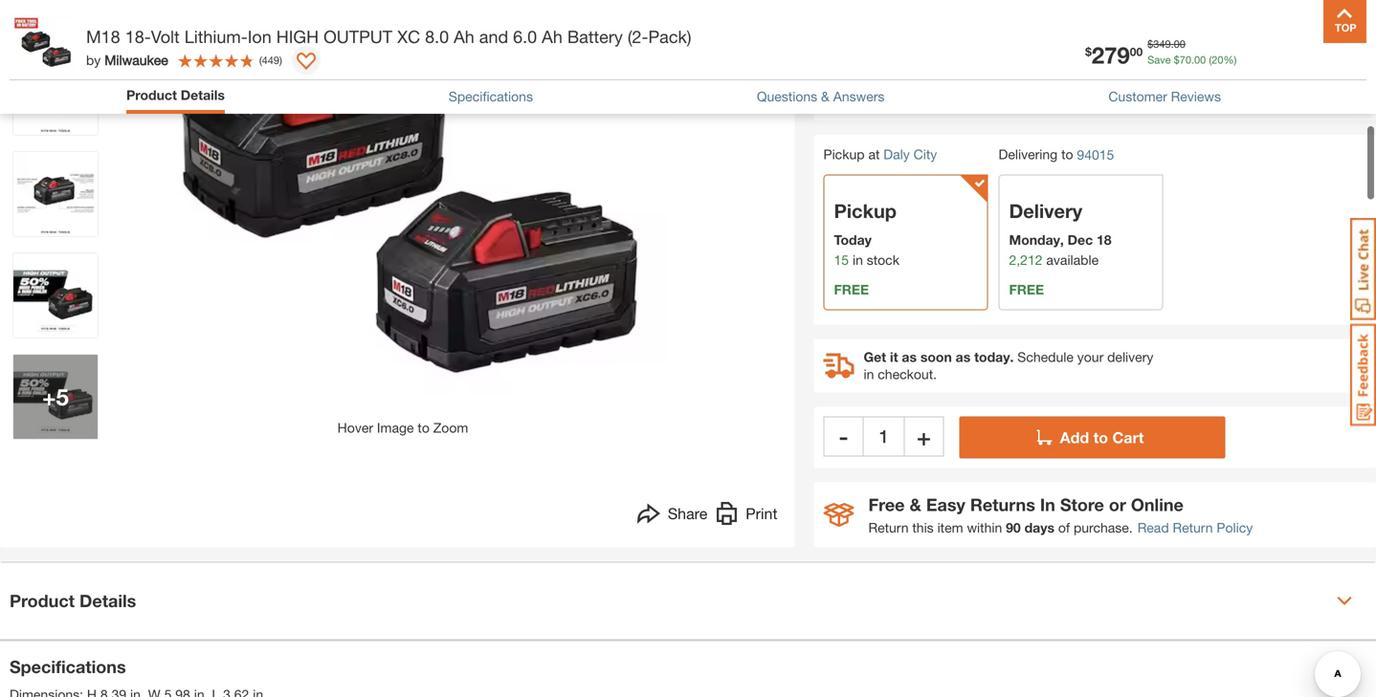 Task type: locate. For each thing, give the bounding box(es) containing it.
349
[[1153, 38, 1171, 50]]

1 horizontal spatial +
[[917, 423, 931, 450]]

& up this
[[910, 495, 922, 515]]

2 return from the left
[[1173, 520, 1213, 536]]

returns
[[970, 495, 1035, 515]]

free for pickup
[[834, 282, 869, 298]]

of
[[1058, 520, 1070, 536]]

0 horizontal spatial as
[[902, 349, 917, 365]]

15
[[843, 87, 860, 105], [834, 252, 849, 268]]

free down 2,212
[[1009, 282, 1044, 298]]

2 free from the left
[[1009, 282, 1044, 298]]

to inside delivering to 94015
[[1061, 147, 1073, 162]]

( left )
[[259, 54, 262, 66]]

1 horizontal spatial .
[[1192, 54, 1194, 66]]

2 horizontal spatial to
[[1094, 429, 1108, 447]]

pickup inside pickup today 15 in stock
[[834, 200, 897, 223]]

0 vertical spatial +
[[42, 383, 56, 411]]

pickup
[[824, 147, 865, 162], [834, 200, 897, 223]]

2 horizontal spatial 00
[[1194, 54, 1206, 66]]

0 horizontal spatial product
[[10, 591, 75, 612]]

1 vertical spatial &
[[910, 495, 922, 515]]

$ left save
[[1085, 45, 1092, 58]]

1 vertical spatial product
[[10, 591, 75, 612]]

battery
[[567, 26, 623, 47]]

return down free
[[869, 520, 909, 536]]

milwaukee power tool batteries 48 11 1868 40.2 image
[[13, 51, 98, 135]]

1 horizontal spatial specifications
[[449, 88, 533, 104]]

zoom
[[433, 420, 468, 436]]

1 vertical spatial product details
[[10, 591, 136, 612]]

display image
[[297, 53, 316, 72]]

0 vertical spatial &
[[821, 88, 830, 104]]

0 horizontal spatial &
[[821, 88, 830, 104]]

0 horizontal spatial return
[[869, 520, 909, 536]]

specifications
[[449, 88, 533, 104], [10, 657, 126, 678]]

1 free from the left
[[834, 282, 869, 298]]

online
[[1131, 495, 1184, 515]]

2 horizontal spatial $
[[1174, 54, 1180, 66]]

1 vertical spatial details
[[79, 591, 136, 612]]

0 horizontal spatial 00
[[1130, 45, 1143, 58]]

1 horizontal spatial as
[[956, 349, 971, 365]]

None field
[[864, 417, 904, 457]]

1 vertical spatial stock
[[867, 252, 900, 268]]

by
[[86, 52, 101, 68]]

2 vertical spatial in
[[864, 367, 874, 382]]

0 horizontal spatial $
[[1085, 45, 1092, 58]]

return right read
[[1173, 520, 1213, 536]]

customer reviews
[[1109, 88, 1221, 104]]

in inside pickup today 15 in stock
[[853, 252, 863, 268]]

1 vertical spatial specifications
[[10, 657, 126, 678]]

in up at
[[864, 87, 876, 105]]

stock down today
[[867, 252, 900, 268]]

1 as from the left
[[902, 349, 917, 365]]

0 vertical spatial details
[[181, 87, 225, 103]]

1 vertical spatial +
[[917, 423, 931, 450]]

00 left save
[[1130, 45, 1143, 58]]

your
[[1077, 349, 1104, 365]]

to left zoom
[[418, 420, 430, 436]]

pack)
[[648, 26, 691, 47]]

0 horizontal spatial +
[[42, 383, 56, 411]]

1 vertical spatial 15
[[834, 252, 849, 268]]

1 horizontal spatial return
[[1173, 520, 1213, 536]]

customer reviews button
[[1109, 87, 1221, 107], [1109, 87, 1221, 107]]

0 horizontal spatial details
[[79, 591, 136, 612]]

stock
[[880, 87, 918, 105], [867, 252, 900, 268]]

& for questions
[[821, 88, 830, 104]]

1 horizontal spatial to
[[1061, 147, 1073, 162]]

(
[[1209, 54, 1212, 66], [259, 54, 262, 66]]

product details
[[126, 87, 225, 103], [10, 591, 136, 612]]

0 horizontal spatial ah
[[454, 26, 475, 47]]

questions & answers
[[757, 88, 885, 104]]

add
[[1060, 429, 1089, 447]]

product
[[126, 87, 177, 103], [10, 591, 75, 612]]

free
[[834, 282, 869, 298], [1009, 282, 1044, 298]]

+ for +
[[917, 423, 931, 450]]

0 vertical spatial pickup
[[824, 147, 865, 162]]

2 as from the left
[[956, 349, 971, 365]]

hover image to zoom
[[338, 420, 468, 436]]

daly city button
[[884, 147, 937, 162]]

print button
[[715, 503, 778, 531]]

pickup up today
[[834, 200, 897, 223]]

specifications button
[[449, 87, 533, 107], [449, 87, 533, 107], [0, 642, 1376, 698]]

1 horizontal spatial free
[[1009, 282, 1044, 298]]

( 449 )
[[259, 54, 282, 66]]

free for delivery
[[1009, 282, 1044, 298]]

today.
[[974, 349, 1014, 365]]

$ right save
[[1174, 54, 1180, 66]]

0 vertical spatial specifications
[[449, 88, 533, 104]]

+ inside button
[[917, 423, 931, 450]]

as right the soon
[[956, 349, 971, 365]]

1 horizontal spatial $
[[1148, 38, 1153, 50]]

m18
[[86, 26, 120, 47]]

in down today
[[853, 252, 863, 268]]

in
[[1040, 495, 1055, 515]]

15 down today
[[834, 252, 849, 268]]

94015 link
[[1077, 145, 1114, 165]]

read
[[1138, 520, 1169, 536]]

0 horizontal spatial .
[[1171, 38, 1174, 50]]

schedule
[[1018, 349, 1074, 365]]

ah right 6.0
[[542, 26, 563, 47]]

15 inside pickup today 15 in stock
[[834, 252, 849, 268]]

$
[[1148, 38, 1153, 50], [1085, 45, 1092, 58], [1174, 54, 1180, 66]]

1 vertical spatial in
[[853, 252, 863, 268]]

policy
[[1217, 520, 1253, 536]]

to right add
[[1094, 429, 1108, 447]]

( left '%)'
[[1209, 54, 1212, 66]]

00
[[1174, 38, 1186, 50], [1130, 45, 1143, 58], [1194, 54, 1206, 66]]

share button
[[637, 503, 708, 531]]

this
[[912, 520, 934, 536]]

details
[[181, 87, 225, 103], [79, 591, 136, 612]]

1 horizontal spatial (
[[1209, 54, 1212, 66]]

$ 279 00 $ 349 . 00 save $ 70 . 00 ( 20 %)
[[1085, 38, 1237, 68]]

0 vertical spatial stock
[[880, 87, 918, 105]]

15 right questions
[[843, 87, 860, 105]]

add to cart
[[1060, 429, 1144, 447]]

& left answers
[[821, 88, 830, 104]]

to left 94015
[[1061, 147, 1073, 162]]

2 ah from the left
[[542, 26, 563, 47]]

$ up save
[[1148, 38, 1153, 50]]

hover image to zoom button
[[116, 0, 690, 438]]

00 up the 70
[[1174, 38, 1186, 50]]

stock inside pickup today 15 in stock
[[867, 252, 900, 268]]

0 horizontal spatial specifications
[[10, 657, 126, 678]]

milwaukee power tool batteries 48 11 1868 66.5 image
[[13, 355, 98, 439]]

ah right 8.0
[[454, 26, 475, 47]]

milwaukee power tool batteries 48 11 1868 a0.3 image
[[13, 152, 98, 236]]

- button
[[824, 417, 864, 457]]

or
[[1109, 495, 1126, 515]]

in down get at the bottom
[[864, 367, 874, 382]]

1 horizontal spatial &
[[910, 495, 922, 515]]

1 horizontal spatial details
[[181, 87, 225, 103]]

ah
[[454, 26, 475, 47], [542, 26, 563, 47]]

pickup left at
[[824, 147, 865, 162]]

1 horizontal spatial product
[[126, 87, 177, 103]]

stock up daly
[[880, 87, 918, 105]]

00 right the 70
[[1194, 54, 1206, 66]]

.
[[1171, 38, 1174, 50], [1192, 54, 1194, 66]]

0 vertical spatial product details
[[126, 87, 225, 103]]

1 vertical spatial .
[[1192, 54, 1194, 66]]

1 ( from the left
[[1209, 54, 1212, 66]]

0 horizontal spatial (
[[259, 54, 262, 66]]

1 vertical spatial pickup
[[834, 200, 897, 223]]

free down today
[[834, 282, 869, 298]]

questions
[[757, 88, 817, 104]]

easy
[[926, 495, 966, 515]]

milwaukee power tool batteries 48 11 1868 1d.4 image
[[13, 254, 98, 338]]

in
[[864, 87, 876, 105], [853, 252, 863, 268], [864, 367, 874, 382]]

days
[[1025, 520, 1055, 536]]

high
[[276, 26, 319, 47]]

0 horizontal spatial free
[[834, 282, 869, 298]]

94015
[[1077, 147, 1114, 163]]

in inside the schedule your delivery in checkout.
[[864, 367, 874, 382]]

& inside "free & easy returns in store or online return this item within 90 days of purchase. read return policy"
[[910, 495, 922, 515]]

hover
[[338, 420, 373, 436]]

as right it
[[902, 349, 917, 365]]

1 horizontal spatial ah
[[542, 26, 563, 47]]

&
[[821, 88, 830, 104], [910, 495, 922, 515]]

to
[[1061, 147, 1073, 162], [418, 420, 430, 436], [1094, 429, 1108, 447]]

0 vertical spatial .
[[1171, 38, 1174, 50]]

city
[[914, 147, 937, 162]]

6.0
[[513, 26, 537, 47]]

live chat image
[[1350, 218, 1376, 321]]

delivery monday, dec 18 2,212 available
[[1009, 200, 1112, 268]]

answers
[[833, 88, 885, 104]]



Task type: vqa. For each thing, say whether or not it's contained in the screenshot.
'Pickup at Daly City'
yes



Task type: describe. For each thing, give the bounding box(es) containing it.
& for free
[[910, 495, 922, 515]]

(2-
[[628, 26, 648, 47]]

delivery
[[1107, 349, 1154, 365]]

print
[[746, 505, 778, 523]]

1 horizontal spatial 00
[[1174, 38, 1186, 50]]

free
[[869, 495, 905, 515]]

lithium-
[[184, 26, 248, 47]]

+ button
[[904, 417, 944, 457]]

volt
[[151, 26, 180, 47]]

pickup for pickup today 15 in stock
[[834, 200, 897, 223]]

by milwaukee
[[86, 52, 168, 68]]

within
[[967, 520, 1002, 536]]

m18 18-volt lithium-ion high output xc 8.0 ah and 6.0 ah battery (2-pack)
[[86, 26, 691, 47]]

to for add
[[1094, 429, 1108, 447]]

read return policy link
[[1138, 518, 1253, 538]]

18-
[[125, 26, 151, 47]]

get it as soon as today.
[[864, 349, 1014, 365]]

449
[[262, 54, 279, 66]]

reviews
[[1171, 88, 1221, 104]]

90
[[1006, 520, 1021, 536]]

dec
[[1068, 232, 1093, 248]]

image
[[377, 420, 414, 436]]

available
[[1046, 252, 1099, 268]]

purchase.
[[1074, 520, 1133, 536]]

customer
[[1109, 88, 1167, 104]]

output
[[324, 26, 392, 47]]

delivery
[[1009, 200, 1083, 223]]

soon
[[921, 349, 952, 365]]

free & easy returns in store or online return this item within 90 days of purchase. read return policy
[[869, 495, 1253, 536]]

8.0
[[425, 26, 449, 47]]

18
[[1097, 232, 1112, 248]]

pickup for pickup at daly city
[[824, 147, 865, 162]]

2,212
[[1009, 252, 1043, 268]]

5
[[56, 383, 69, 411]]

milwaukee power tool batteries 48 11 1868 e1.1 image
[[13, 0, 98, 34]]

product image image
[[14, 10, 77, 72]]

feedback link image
[[1350, 323, 1376, 427]]

share
[[668, 505, 708, 523]]

ion
[[248, 26, 272, 47]]

get
[[864, 349, 886, 365]]

0 vertical spatial in
[[864, 87, 876, 105]]

0 horizontal spatial to
[[418, 420, 430, 436]]

today
[[834, 232, 872, 248]]

checkout.
[[878, 367, 937, 382]]

in for pickup
[[853, 252, 863, 268]]

top button
[[1324, 0, 1367, 43]]

save
[[1148, 54, 1171, 66]]

0 vertical spatial 15
[[843, 87, 860, 105]]

+ for + 5
[[42, 383, 56, 411]]

and
[[479, 26, 508, 47]]

15 in stock
[[843, 87, 918, 105]]

( inside $ 279 00 $ 349 . 00 save $ 70 . 00 ( 20 %)
[[1209, 54, 1212, 66]]

delivering
[[999, 147, 1058, 162]]

cart
[[1113, 429, 1144, 447]]

schedule your delivery in checkout.
[[864, 349, 1154, 382]]

milwaukee
[[105, 52, 168, 68]]

279
[[1092, 41, 1130, 68]]

it
[[890, 349, 898, 365]]

store
[[1060, 495, 1104, 515]]

to for delivering
[[1061, 147, 1073, 162]]

add to cart button
[[959, 417, 1226, 459]]

delivering to 94015
[[999, 147, 1114, 163]]

0 vertical spatial product
[[126, 87, 177, 103]]

1 return from the left
[[869, 520, 909, 536]]

70
[[1180, 54, 1192, 66]]

at
[[868, 147, 880, 162]]

pickup at daly city
[[824, 147, 937, 162]]

xc
[[397, 26, 420, 47]]

-
[[839, 423, 848, 450]]

pickup today 15 in stock
[[834, 200, 900, 268]]

+ 5
[[42, 383, 69, 411]]

1 ah from the left
[[454, 26, 475, 47]]

daly
[[884, 147, 910, 162]]

item
[[938, 520, 963, 536]]

)
[[279, 54, 282, 66]]

monday,
[[1009, 232, 1064, 248]]

2 ( from the left
[[259, 54, 262, 66]]

in for schedule
[[864, 367, 874, 382]]

icon image
[[824, 503, 854, 527]]

%)
[[1224, 54, 1237, 66]]

20
[[1212, 54, 1224, 66]]



